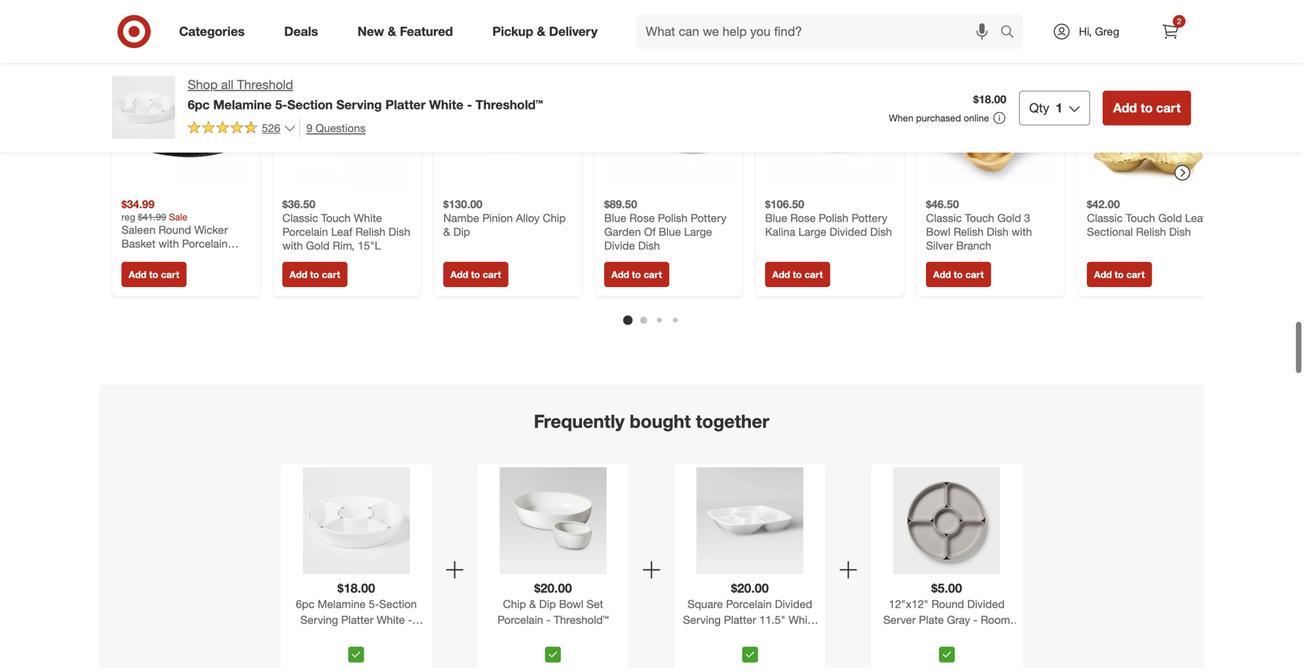 Task type: locate. For each thing, give the bounding box(es) containing it.
relish inside the "$46.50 classic touch gold 3 bowl relish dish with silver branch"
[[954, 225, 984, 238]]

$18.00 up 6pc melamine 5-section serving platter white - threshold™ link
[[337, 581, 375, 596]]

to for $46.50 classic touch gold 3 bowl relish dish with silver branch
[[954, 268, 963, 280]]

gold right $46.50 at the right
[[998, 211, 1021, 225]]

$36.50
[[282, 197, 315, 211]]

$20.00 for $20.00 chip & dip bowl set porcelain - threshold™
[[534, 581, 572, 596]]

cart down sectional
[[1127, 268, 1145, 280]]

touch up branch
[[965, 211, 994, 225]]

2 pottery from the left
[[852, 211, 888, 225]]

garden
[[604, 225, 641, 238]]

1 horizontal spatial 3
[[1210, 211, 1216, 225]]

1 horizontal spatial touch
[[965, 211, 994, 225]]

classic for $36.50
[[282, 211, 318, 225]]

1 horizontal spatial section
[[379, 597, 417, 611]]

large inside $106.50 blue rose polish pottery kalina large divided dish
[[799, 225, 827, 238]]

white
[[429, 97, 463, 112], [354, 211, 382, 225], [377, 613, 405, 627], [789, 613, 817, 627]]

touch for rim,
[[321, 211, 351, 225]]

divided inside $106.50 blue rose polish pottery kalina large divided dish
[[830, 225, 867, 238]]

1 horizontal spatial classic
[[926, 211, 962, 225]]

melamine
[[213, 97, 272, 112], [318, 597, 366, 611]]

to for $130.00 nambe pinion alloy chip & dip
[[471, 268, 480, 280]]

add down sectional
[[1094, 268, 1112, 280]]

1 horizontal spatial divided
[[830, 225, 867, 238]]

0 vertical spatial 5-
[[275, 97, 287, 112]]

0 horizontal spatial divided
[[775, 597, 812, 611]]

nambe pinion alloy chip & dip image
[[443, 58, 573, 188]]

0 vertical spatial section
[[287, 97, 333, 112]]

qty
[[1029, 100, 1049, 115]]

relish right the silver
[[954, 225, 984, 238]]

0 horizontal spatial section
[[287, 97, 333, 112]]

1 vertical spatial 5-
[[369, 597, 379, 611]]

threshold™ inside shop all threshold 6pc melamine 5-section serving platter white - threshold™
[[476, 97, 543, 112]]

large right kalina
[[799, 225, 827, 238]]

polish inside $106.50 blue rose polish pottery kalina large divided dish
[[819, 211, 849, 225]]

cart for $130.00 nambe pinion alloy chip & dip
[[483, 268, 501, 280]]

2 horizontal spatial blue
[[765, 211, 787, 225]]

0 horizontal spatial platter
[[341, 613, 374, 627]]

0 horizontal spatial gold
[[306, 238, 330, 252]]

divided up 'room'
[[967, 597, 1005, 611]]

together
[[696, 410, 769, 432]]

$46.50 classic touch gold 3 bowl relish dish with silver branch
[[926, 197, 1032, 252]]

pottery for dish
[[852, 211, 888, 225]]

2 horizontal spatial porcelain
[[726, 597, 772, 611]]

0 horizontal spatial pottery
[[691, 211, 727, 225]]

0 vertical spatial chip
[[543, 211, 566, 225]]

pottery right "of"
[[691, 211, 727, 225]]

2 classic from the left
[[926, 211, 962, 225]]

2 horizontal spatial platter
[[724, 613, 756, 627]]

dip down $130.00
[[453, 225, 470, 238]]

leaf
[[1185, 211, 1206, 225], [331, 225, 352, 238]]

threshold™ inside $20.00 chip & dip bowl set porcelain - threshold™
[[554, 613, 609, 627]]

2 vertical spatial porcelain
[[498, 613, 543, 627]]

1 large from the left
[[684, 225, 712, 238]]

classic inside $42.00 classic touch gold leaf 3 sectional relish dish
[[1087, 211, 1123, 225]]

divide
[[604, 238, 635, 252]]

melamine inside shop all threshold 6pc melamine 5-section serving platter white - threshold™
[[213, 97, 272, 112]]

0 horizontal spatial $20.00
[[534, 581, 572, 596]]

add to cart
[[1113, 100, 1181, 115], [129, 268, 179, 280], [290, 268, 340, 280], [450, 268, 501, 280], [611, 268, 662, 280], [772, 268, 823, 280], [933, 268, 984, 280], [1094, 268, 1145, 280]]

relish inside $36.50 classic touch white porcelain leaf relish dish with gold rim, 15"l
[[355, 225, 386, 238]]

bowl down $46.50 at the right
[[926, 225, 951, 238]]

0 vertical spatial dip
[[453, 225, 470, 238]]

1 horizontal spatial with
[[1012, 225, 1032, 238]]

bought
[[630, 410, 691, 432]]

large inside '$89.50 blue rose polish pottery garden of blue large divide dish'
[[684, 225, 712, 238]]

search
[[993, 25, 1031, 41]]

cart down $106.50 blue rose polish pottery kalina large divided dish
[[805, 268, 823, 280]]

1 horizontal spatial polish
[[819, 211, 849, 225]]

3 relish from the left
[[1136, 225, 1166, 238]]

1 horizontal spatial gold
[[998, 211, 1021, 225]]

$106.50 blue rose polish pottery kalina large divided dish
[[765, 197, 892, 238]]

0 horizontal spatial dip
[[453, 225, 470, 238]]

1 horizontal spatial leaf
[[1185, 211, 1206, 225]]

2 horizontal spatial divided
[[967, 597, 1005, 611]]

dish inside $106.50 blue rose polish pottery kalina large divided dish
[[870, 225, 892, 238]]

touch up rim,
[[321, 211, 351, 225]]

cart
[[1156, 100, 1181, 115], [161, 268, 179, 280], [322, 268, 340, 280], [483, 268, 501, 280], [644, 268, 662, 280], [805, 268, 823, 280], [966, 268, 984, 280], [1127, 268, 1145, 280]]

None checkbox
[[348, 647, 364, 663]]

relish inside $42.00 classic touch gold leaf 3 sectional relish dish
[[1136, 225, 1166, 238]]

0 horizontal spatial blue
[[604, 211, 627, 225]]

cart down pinion
[[483, 268, 501, 280]]

frequently bought together
[[534, 410, 769, 432]]

526
[[262, 121, 280, 135]]

1 pottery from the left
[[691, 211, 727, 225]]

serving inside $20.00 square porcelain divided serving platter 11.5" white - threshold™
[[683, 613, 721, 627]]

cart down sale
[[161, 268, 179, 280]]

bowl left set
[[559, 597, 584, 611]]

1 horizontal spatial melamine
[[318, 597, 366, 611]]

1 polish from the left
[[658, 211, 688, 225]]

classic
[[282, 211, 318, 225], [926, 211, 962, 225], [1087, 211, 1123, 225]]

section
[[287, 97, 333, 112], [379, 597, 417, 611]]

leaf inside $36.50 classic touch white porcelain leaf relish dish with gold rim, 15"l
[[331, 225, 352, 238]]

1 horizontal spatial 5-
[[369, 597, 379, 611]]

serving inside $18.00 6pc melamine 5-section serving platter white - threshold™
[[300, 613, 338, 627]]

0 horizontal spatial relish
[[355, 225, 386, 238]]

plate
[[919, 613, 944, 627]]

gold inside $42.00 classic touch gold leaf 3 sectional relish dish
[[1158, 211, 1182, 225]]

with down $36.50
[[282, 238, 303, 252]]

dish inside $42.00 classic touch gold leaf 3 sectional relish dish
[[1169, 225, 1191, 238]]

polish for blue
[[658, 211, 688, 225]]

dish inside $36.50 classic touch white porcelain leaf relish dish with gold rim, 15"l
[[389, 225, 410, 238]]

large right "of"
[[684, 225, 712, 238]]

2 touch from the left
[[965, 211, 994, 225]]

None checkbox
[[545, 647, 561, 663], [742, 647, 758, 663], [939, 647, 955, 663], [545, 647, 561, 663], [742, 647, 758, 663], [939, 647, 955, 663]]

cart for $89.50 blue rose polish pottery garden of blue large divide dish
[[644, 268, 662, 280]]

1 horizontal spatial rose
[[791, 211, 816, 225]]

1 horizontal spatial platter
[[385, 97, 426, 112]]

blue for garden
[[604, 211, 627, 225]]

classic touch gold 3 bowl relish dish with silver branch image
[[926, 58, 1056, 188]]

1 touch from the left
[[321, 211, 351, 225]]

0 vertical spatial bowl
[[926, 225, 951, 238]]

- inside $18.00 6pc melamine 5-section serving platter white - threshold™
[[408, 613, 412, 627]]

dish left the silver
[[870, 225, 892, 238]]

bowl
[[926, 225, 951, 238], [559, 597, 584, 611]]

add down $36.50 classic touch white porcelain leaf relish dish with gold rim, 15"l
[[290, 268, 307, 280]]

3 inside the "$46.50 classic touch gold 3 bowl relish dish with silver branch"
[[1024, 211, 1030, 225]]

leaf inside $42.00 classic touch gold leaf 3 sectional relish dish
[[1185, 211, 1206, 225]]

to for $36.50 classic touch white porcelain leaf relish dish with gold rim, 15"l
[[310, 268, 319, 280]]

0 horizontal spatial classic
[[282, 211, 318, 225]]

with inside the "$46.50 classic touch gold 3 bowl relish dish with silver branch"
[[1012, 225, 1032, 238]]

cart down branch
[[966, 268, 984, 280]]

1 horizontal spatial dip
[[539, 597, 556, 611]]

gold left rim,
[[306, 238, 330, 252]]

0 horizontal spatial leaf
[[331, 225, 352, 238]]

5-
[[275, 97, 287, 112], [369, 597, 379, 611]]

polish for divided
[[819, 211, 849, 225]]

rose inside $106.50 blue rose polish pottery kalina large divided dish
[[791, 211, 816, 225]]

divided inside $20.00 square porcelain divided serving platter 11.5" white - threshold™
[[775, 597, 812, 611]]

platter inside shop all threshold 6pc melamine 5-section serving platter white - threshold™
[[385, 97, 426, 112]]

with right branch
[[1012, 225, 1032, 238]]

1 relish from the left
[[355, 225, 386, 238]]

2 horizontal spatial relish
[[1136, 225, 1166, 238]]

1 vertical spatial melamine
[[318, 597, 366, 611]]

chip
[[543, 211, 566, 225], [503, 597, 526, 611]]

deals
[[284, 24, 318, 39]]

relish right rim,
[[355, 225, 386, 238]]

dip left set
[[539, 597, 556, 611]]

1 horizontal spatial $20.00
[[731, 581, 769, 596]]

0 horizontal spatial bowl
[[559, 597, 584, 611]]

add to cart button
[[1103, 91, 1191, 125], [121, 262, 186, 287], [282, 262, 347, 287], [443, 262, 508, 287], [604, 262, 669, 287], [765, 262, 830, 287], [926, 262, 991, 287], [1087, 262, 1152, 287]]

$18.00 up online
[[974, 92, 1007, 106]]

1 $20.00 from the left
[[534, 581, 572, 596]]

touch inside $36.50 classic touch white porcelain leaf relish dish with gold rim, 15"l
[[321, 211, 351, 225]]

add down divide
[[611, 268, 629, 280]]

1 vertical spatial 6pc
[[296, 597, 315, 611]]

-
[[467, 97, 472, 112], [408, 613, 412, 627], [546, 613, 551, 627], [973, 613, 978, 627], [719, 629, 723, 643]]

purchased
[[916, 112, 961, 124]]

2 horizontal spatial gold
[[1158, 211, 1182, 225]]

2 relish from the left
[[954, 225, 984, 238]]

add to cart button for $46.50 classic touch gold 3 bowl relish dish with silver branch
[[926, 262, 991, 287]]

1 horizontal spatial chip
[[543, 211, 566, 225]]

pottery inside '$89.50 blue rose polish pottery garden of blue large divide dish'
[[691, 211, 727, 225]]

& down $130.00
[[443, 225, 450, 238]]

$46.50
[[926, 197, 959, 211]]

2 3 from the left
[[1210, 211, 1216, 225]]

pottery for large
[[691, 211, 727, 225]]

1 horizontal spatial bowl
[[926, 225, 951, 238]]

1 3 from the left
[[1024, 211, 1030, 225]]

with inside $36.50 classic touch white porcelain leaf relish dish with gold rim, 15"l
[[282, 238, 303, 252]]

divided
[[830, 225, 867, 238], [775, 597, 812, 611], [967, 597, 1005, 611]]

dish right sectional
[[1169, 225, 1191, 238]]

classic touch gold leaf 3 sectional relish dish image
[[1087, 58, 1216, 188]]

cart down "of"
[[644, 268, 662, 280]]

$18.00
[[974, 92, 1007, 106], [337, 581, 375, 596]]

relish
[[355, 225, 386, 238], [954, 225, 984, 238], [1136, 225, 1166, 238]]

1 horizontal spatial large
[[799, 225, 827, 238]]

1 vertical spatial porcelain
[[726, 597, 772, 611]]

3 inside $42.00 classic touch gold leaf 3 sectional relish dish
[[1210, 211, 1216, 225]]

porcelain inside $20.00 chip & dip bowl set porcelain - threshold™
[[498, 613, 543, 627]]

blue
[[604, 211, 627, 225], [765, 211, 787, 225], [659, 225, 681, 238]]

$20.00 inside $20.00 chip & dip bowl set porcelain - threshold™
[[534, 581, 572, 596]]

chip inside $130.00 nambe pinion alloy chip & dip
[[543, 211, 566, 225]]

platter
[[385, 97, 426, 112], [341, 613, 374, 627], [724, 613, 756, 627]]

5- inside shop all threshold 6pc melamine 5-section serving platter white - threshold™
[[275, 97, 287, 112]]

new & featured link
[[344, 14, 473, 49]]

& left set
[[529, 597, 536, 611]]

2 $20.00 from the left
[[731, 581, 769, 596]]

0 horizontal spatial 6pc
[[188, 97, 210, 112]]

porcelain
[[282, 225, 328, 238], [726, 597, 772, 611], [498, 613, 543, 627]]

divided right kalina
[[830, 225, 867, 238]]

rose inside '$89.50 blue rose polish pottery garden of blue large divide dish'
[[630, 211, 655, 225]]

blue inside $106.50 blue rose polish pottery kalina large divided dish
[[765, 211, 787, 225]]

2 rose from the left
[[791, 211, 816, 225]]

1 vertical spatial dip
[[539, 597, 556, 611]]

touch for branch
[[965, 211, 994, 225]]

0 horizontal spatial 5-
[[275, 97, 287, 112]]

add to cart button for $89.50 blue rose polish pottery garden of blue large divide dish
[[604, 262, 669, 287]]

3 touch from the left
[[1126, 211, 1155, 225]]

add down the silver
[[933, 268, 951, 280]]

0 vertical spatial porcelain
[[282, 225, 328, 238]]

0 horizontal spatial chip
[[503, 597, 526, 611]]

1 horizontal spatial 6pc
[[296, 597, 315, 611]]

serving inside shop all threshold 6pc melamine 5-section serving platter white - threshold™
[[336, 97, 382, 112]]

add to cart button for $42.00 classic touch gold leaf 3 sectional relish dish
[[1087, 262, 1152, 287]]

add for $46.50 classic touch gold 3 bowl relish dish with silver branch
[[933, 268, 951, 280]]

add down kalina
[[772, 268, 790, 280]]

polish inside '$89.50 blue rose polish pottery garden of blue large divide dish'
[[658, 211, 688, 225]]

gold inside $36.50 classic touch white porcelain leaf relish dish with gold rim, 15"l
[[306, 238, 330, 252]]

gold right sectional
[[1158, 211, 1182, 225]]

$20.00 inside $20.00 square porcelain divided serving platter 11.5" white - threshold™
[[731, 581, 769, 596]]

1 rose from the left
[[630, 211, 655, 225]]

$20.00 for $20.00 square porcelain divided serving platter 11.5" white - threshold™
[[731, 581, 769, 596]]

1 vertical spatial section
[[379, 597, 417, 611]]

1 horizontal spatial pottery
[[852, 211, 888, 225]]

2 large from the left
[[799, 225, 827, 238]]

2 horizontal spatial touch
[[1126, 211, 1155, 225]]

2 polish from the left
[[819, 211, 849, 225]]

classic inside $36.50 classic touch white porcelain leaf relish dish with gold rim, 15"l
[[282, 211, 318, 225]]

add to cart for $130.00 nambe pinion alloy chip & dip
[[450, 268, 501, 280]]

gold inside the "$46.50 classic touch gold 3 bowl relish dish with silver branch"
[[998, 211, 1021, 225]]

- inside $20.00 square porcelain divided serving platter 11.5" white - threshold™
[[719, 629, 723, 643]]

sale
[[169, 211, 187, 223]]

gold
[[998, 211, 1021, 225], [1158, 211, 1182, 225], [306, 238, 330, 252]]

0 horizontal spatial melamine
[[213, 97, 272, 112]]

rose for large
[[791, 211, 816, 225]]

6pc inside shop all threshold 6pc melamine 5-section serving platter white - threshold™
[[188, 97, 210, 112]]

0 horizontal spatial polish
[[658, 211, 688, 225]]

categories
[[179, 24, 245, 39]]

greg
[[1095, 24, 1120, 38]]

1 vertical spatial chip
[[503, 597, 526, 611]]

12"x12" round divided server plate gray - room essentials™ link
[[875, 597, 1019, 643]]

1 horizontal spatial porcelain
[[498, 613, 543, 627]]

relish for branch
[[954, 225, 984, 238]]

polish right "of"
[[658, 211, 688, 225]]

1 vertical spatial bowl
[[559, 597, 584, 611]]

rim,
[[333, 238, 355, 252]]

dish right divide
[[638, 238, 660, 252]]

add
[[1113, 100, 1137, 115], [129, 268, 147, 280], [290, 268, 307, 280], [450, 268, 468, 280], [611, 268, 629, 280], [772, 268, 790, 280], [933, 268, 951, 280], [1094, 268, 1112, 280]]

0 horizontal spatial $18.00
[[337, 581, 375, 596]]

to
[[1141, 100, 1153, 115], [149, 268, 158, 280], [310, 268, 319, 280], [471, 268, 480, 280], [632, 268, 641, 280], [793, 268, 802, 280], [954, 268, 963, 280], [1115, 268, 1124, 280]]

dish right the silver
[[987, 225, 1009, 238]]

divided up 11.5" in the right bottom of the page
[[775, 597, 812, 611]]

0 vertical spatial melamine
[[213, 97, 272, 112]]

& inside $20.00 chip & dip bowl set porcelain - threshold™
[[529, 597, 536, 611]]

nambe
[[443, 211, 479, 225]]

5- inside $18.00 6pc melamine 5-section serving platter white - threshold™
[[369, 597, 379, 611]]

1 horizontal spatial blue
[[659, 225, 681, 238]]

with
[[1012, 225, 1032, 238], [282, 238, 303, 252]]

0 horizontal spatial touch
[[321, 211, 351, 225]]

dip inside $20.00 chip & dip bowl set porcelain - threshold™
[[539, 597, 556, 611]]

$20.00 up the square porcelain divided serving platter 11.5" white - threshold™ link
[[731, 581, 769, 596]]

white inside $36.50 classic touch white porcelain leaf relish dish with gold rim, 15"l
[[354, 211, 382, 225]]

1 classic from the left
[[282, 211, 318, 225]]

3 classic from the left
[[1087, 211, 1123, 225]]

image of 6pc melamine 5-section serving platter white - threshold™ image
[[112, 76, 175, 139]]

dish
[[389, 225, 410, 238], [870, 225, 892, 238], [987, 225, 1009, 238], [1169, 225, 1191, 238], [638, 238, 660, 252]]

cart down rim,
[[322, 268, 340, 280]]

polish right $106.50
[[819, 211, 849, 225]]

pottery
[[691, 211, 727, 225], [852, 211, 888, 225]]

What can we help you find? suggestions appear below search field
[[636, 14, 1004, 49]]

0 vertical spatial $18.00
[[974, 92, 1007, 106]]

pottery inside $106.50 blue rose polish pottery kalina large divided dish
[[852, 211, 888, 225]]

with for 3
[[1012, 225, 1032, 238]]

divided inside $5.00 12"x12" round divided server plate gray - room essentials™
[[967, 597, 1005, 611]]

threshold™
[[476, 97, 543, 112], [554, 613, 609, 627], [329, 629, 384, 643], [726, 629, 781, 643]]

0 horizontal spatial large
[[684, 225, 712, 238]]

classic inside the "$46.50 classic touch gold 3 bowl relish dish with silver branch"
[[926, 211, 962, 225]]

0 vertical spatial 6pc
[[188, 97, 210, 112]]

0 horizontal spatial with
[[282, 238, 303, 252]]

square
[[688, 597, 723, 611]]

$18.00 inside $18.00 6pc melamine 5-section serving platter white - threshold™
[[337, 581, 375, 596]]

square porcelain divided serving platter 11.5" white - threshold™ link
[[678, 597, 822, 643]]

serving
[[336, 97, 382, 112], [300, 613, 338, 627], [683, 613, 721, 627]]

11.5"
[[759, 613, 786, 627]]

touch right the $42.00
[[1126, 211, 1155, 225]]

similar items
[[596, 10, 708, 32]]

touch inside the "$46.50 classic touch gold 3 bowl relish dish with silver branch"
[[965, 211, 994, 225]]

0 horizontal spatial porcelain
[[282, 225, 328, 238]]

blue for kalina
[[765, 211, 787, 225]]

pottery left $46.50 at the right
[[852, 211, 888, 225]]

1 horizontal spatial $18.00
[[974, 92, 1007, 106]]

0 horizontal spatial 3
[[1024, 211, 1030, 225]]

2 horizontal spatial classic
[[1087, 211, 1123, 225]]

add down nambe
[[450, 268, 468, 280]]

bowl inside $20.00 chip & dip bowl set porcelain - threshold™
[[559, 597, 584, 611]]

relish right sectional
[[1136, 225, 1166, 238]]

$20.00 up chip & dip bowl set porcelain - threshold™ link
[[534, 581, 572, 596]]

3
[[1024, 211, 1030, 225], [1210, 211, 1216, 225]]

rose
[[630, 211, 655, 225], [791, 211, 816, 225]]

divided for $5.00
[[967, 597, 1005, 611]]

relish for rim,
[[355, 225, 386, 238]]

$89.50
[[604, 197, 637, 211]]

pinion
[[483, 211, 513, 225]]

questions
[[316, 121, 366, 135]]

cart down "2" link
[[1156, 100, 1181, 115]]

white inside $18.00 6pc melamine 5-section serving platter white - threshold™
[[377, 613, 405, 627]]

1 vertical spatial $18.00
[[337, 581, 375, 596]]

add to cart for $46.50 classic touch gold 3 bowl relish dish with silver branch
[[933, 268, 984, 280]]

0 horizontal spatial rose
[[630, 211, 655, 225]]

1 horizontal spatial relish
[[954, 225, 984, 238]]

add down reg
[[129, 268, 147, 280]]

dish right 15"l
[[389, 225, 410, 238]]



Task type: describe. For each thing, give the bounding box(es) containing it.
& right pickup
[[537, 24, 546, 39]]

$130.00 nambe pinion alloy chip & dip
[[443, 197, 566, 238]]

$18.00 for $18.00 6pc melamine 5-section serving platter white - threshold™
[[337, 581, 375, 596]]

all
[[221, 77, 234, 92]]

12"x12"
[[889, 597, 929, 611]]

porcelain inside $36.50 classic touch white porcelain leaf relish dish with gold rim, 15"l
[[282, 225, 328, 238]]

blue rose polish pottery kalina large divided dish image
[[765, 58, 895, 188]]

alloy
[[516, 211, 540, 225]]

9 questions
[[306, 121, 366, 135]]

threshold
[[237, 77, 293, 92]]

threshold™ inside $18.00 6pc melamine 5-section serving platter white - threshold™
[[329, 629, 384, 643]]

& inside $130.00 nambe pinion alloy chip & dip
[[443, 225, 450, 238]]

add for $36.50 classic touch white porcelain leaf relish dish with gold rim, 15"l
[[290, 268, 307, 280]]

gold for dish
[[1158, 211, 1182, 225]]

add for $42.00 classic touch gold leaf 3 sectional relish dish
[[1094, 268, 1112, 280]]

6pc inside $18.00 6pc melamine 5-section serving platter white - threshold™
[[296, 597, 315, 611]]

$42.00 classic touch gold leaf 3 sectional relish dish
[[1087, 197, 1216, 238]]

categories link
[[166, 14, 264, 49]]

set
[[587, 597, 603, 611]]

square porcelain divided serving platter 11.5" white - threshold™ image
[[697, 467, 804, 574]]

search button
[[993, 14, 1031, 52]]

room
[[981, 613, 1010, 627]]

threshold™ inside $20.00 square porcelain divided serving platter 11.5" white - threshold™
[[726, 629, 781, 643]]

12"x12" round divided server plate gray - room essentials™ image
[[893, 467, 1000, 574]]

add to cart for $36.50 classic touch white porcelain leaf relish dish with gold rim, 15"l
[[290, 268, 340, 280]]

1
[[1056, 100, 1063, 115]]

pickup & delivery link
[[479, 14, 617, 49]]

hi, greg
[[1079, 24, 1120, 38]]

hi,
[[1079, 24, 1092, 38]]

add to cart button for $36.50 classic touch white porcelain leaf relish dish with gold rim, 15"l
[[282, 262, 347, 287]]

add for $130.00 nambe pinion alloy chip & dip
[[450, 268, 468, 280]]

server
[[883, 613, 916, 627]]

- inside $20.00 chip & dip bowl set porcelain - threshold™
[[546, 613, 551, 627]]

add to cart for $106.50 blue rose polish pottery kalina large divided dish
[[772, 268, 823, 280]]

platter inside $20.00 square porcelain divided serving platter 11.5" white - threshold™
[[724, 613, 756, 627]]

& right new
[[388, 24, 396, 39]]

15"l
[[358, 238, 381, 252]]

shop
[[188, 77, 218, 92]]

2
[[1177, 16, 1182, 26]]

when purchased online
[[889, 112, 989, 124]]

section inside shop all threshold 6pc melamine 5-section serving platter white - threshold™
[[287, 97, 333, 112]]

to for $42.00 classic touch gold leaf 3 sectional relish dish
[[1115, 268, 1124, 280]]

$41.99
[[138, 211, 166, 223]]

6pc melamine 5-section serving platter white - threshold™ image
[[303, 467, 410, 574]]

dish inside the "$46.50 classic touch gold 3 bowl relish dish with silver branch"
[[987, 225, 1009, 238]]

chip & dip bowl set porcelain - threshold™ link
[[481, 597, 626, 641]]

$18.00 for $18.00
[[974, 92, 1007, 106]]

classic for $46.50
[[926, 211, 962, 225]]

classic for $42.00
[[1087, 211, 1123, 225]]

platter inside $18.00 6pc melamine 5-section serving platter white - threshold™
[[341, 613, 374, 627]]

add to cart button for $130.00 nambe pinion alloy chip & dip
[[443, 262, 508, 287]]

gold for with
[[998, 211, 1021, 225]]

cart for $36.50 classic touch white porcelain leaf relish dish with gold rim, 15"l
[[322, 268, 340, 280]]

online
[[964, 112, 989, 124]]

classic touch white porcelain leaf relish dish with gold rim, 15"l image
[[282, 58, 412, 188]]

$5.00
[[932, 581, 962, 596]]

add to cart for $42.00 classic touch gold leaf 3 sectional relish dish
[[1094, 268, 1145, 280]]

with for porcelain
[[282, 238, 303, 252]]

$89.50 blue rose polish pottery garden of blue large divide dish
[[604, 197, 727, 252]]

porcelain inside $20.00 square porcelain divided serving platter 11.5" white - threshold™
[[726, 597, 772, 611]]

chip inside $20.00 chip & dip bowl set porcelain - threshold™
[[503, 597, 526, 611]]

gray
[[947, 613, 970, 627]]

divided for $20.00
[[775, 597, 812, 611]]

when
[[889, 112, 914, 124]]

similar
[[596, 10, 655, 32]]

$130.00
[[443, 197, 483, 211]]

bowl inside the "$46.50 classic touch gold 3 bowl relish dish with silver branch"
[[926, 225, 951, 238]]

add to cart for $89.50 blue rose polish pottery garden of blue large divide dish
[[611, 268, 662, 280]]

2 link
[[1153, 14, 1188, 49]]

cart for $106.50 blue rose polish pottery kalina large divided dish
[[805, 268, 823, 280]]

chip & dip bowl set porcelain - threshold™ image
[[500, 467, 607, 574]]

of
[[644, 225, 656, 238]]

to for $89.50 blue rose polish pottery garden of blue large divide dish
[[632, 268, 641, 280]]

frequently
[[534, 410, 625, 432]]

essentials™
[[919, 629, 975, 643]]

shop all threshold 6pc melamine 5-section serving platter white - threshold™
[[188, 77, 543, 112]]

new & featured
[[358, 24, 453, 39]]

melamine inside $18.00 6pc melamine 5-section serving platter white - threshold™
[[318, 597, 366, 611]]

items
[[660, 10, 708, 32]]

$18.00 6pc melamine 5-section serving platter white - threshold™
[[296, 581, 417, 643]]

white inside shop all threshold 6pc melamine 5-section serving platter white - threshold™
[[429, 97, 463, 112]]

pickup
[[492, 24, 533, 39]]

branch
[[956, 238, 992, 252]]

reg
[[121, 211, 135, 223]]

kalina
[[765, 225, 795, 238]]

sectional
[[1087, 225, 1133, 238]]

- inside $5.00 12"x12" round divided server plate gray - room essentials™
[[973, 613, 978, 627]]

9 questions link
[[299, 119, 366, 137]]

add to cart button for $106.50 blue rose polish pottery kalina large divided dish
[[765, 262, 830, 287]]

blue rose polish pottery garden of blue large divide dish image
[[604, 58, 734, 188]]

featured
[[400, 24, 453, 39]]

to for $106.50 blue rose polish pottery kalina large divided dish
[[793, 268, 802, 280]]

add for $106.50 blue rose polish pottery kalina large divided dish
[[772, 268, 790, 280]]

$42.00
[[1087, 197, 1120, 211]]

$20.00 square porcelain divided serving platter 11.5" white - threshold™
[[683, 581, 817, 643]]

cart for $42.00 classic touch gold leaf 3 sectional relish dish
[[1127, 268, 1145, 280]]

$34.99 reg $41.99 sale
[[121, 197, 187, 223]]

9
[[306, 121, 313, 135]]

dip inside $130.00 nambe pinion alloy chip & dip
[[453, 225, 470, 238]]

round
[[932, 597, 964, 611]]

deals link
[[271, 14, 338, 49]]

qty 1
[[1029, 100, 1063, 115]]

add for $89.50 blue rose polish pottery garden of blue large divide dish
[[611, 268, 629, 280]]

526 link
[[188, 119, 296, 138]]

delivery
[[549, 24, 598, 39]]

pickup & delivery
[[492, 24, 598, 39]]

new
[[358, 24, 384, 39]]

rose for of
[[630, 211, 655, 225]]

$36.50 classic touch white porcelain leaf relish dish with gold rim, 15"l
[[282, 197, 410, 252]]

- inside shop all threshold 6pc melamine 5-section serving platter white - threshold™
[[467, 97, 472, 112]]

cart for $46.50 classic touch gold 3 bowl relish dish with silver branch
[[966, 268, 984, 280]]

$20.00 chip & dip bowl set porcelain - threshold™
[[498, 581, 609, 627]]

$106.50
[[765, 197, 804, 211]]

silver
[[926, 238, 953, 252]]

$5.00 12"x12" round divided server plate gray - room essentials™
[[883, 581, 1010, 643]]

touch inside $42.00 classic touch gold leaf 3 sectional relish dish
[[1126, 211, 1155, 225]]

saleen round wicker basket with porcelain insert - elegant serving for every occasion image
[[121, 58, 251, 188]]

white inside $20.00 square porcelain divided serving platter 11.5" white - threshold™
[[789, 613, 817, 627]]

add right 1
[[1113, 100, 1137, 115]]

dish inside '$89.50 blue rose polish pottery garden of blue large divide dish'
[[638, 238, 660, 252]]

6pc melamine 5-section serving platter white - threshold™ link
[[284, 597, 429, 643]]

$34.99
[[121, 197, 155, 211]]

section inside $18.00 6pc melamine 5-section serving platter white - threshold™
[[379, 597, 417, 611]]



Task type: vqa. For each thing, say whether or not it's contained in the screenshot.
1/2Gal
no



